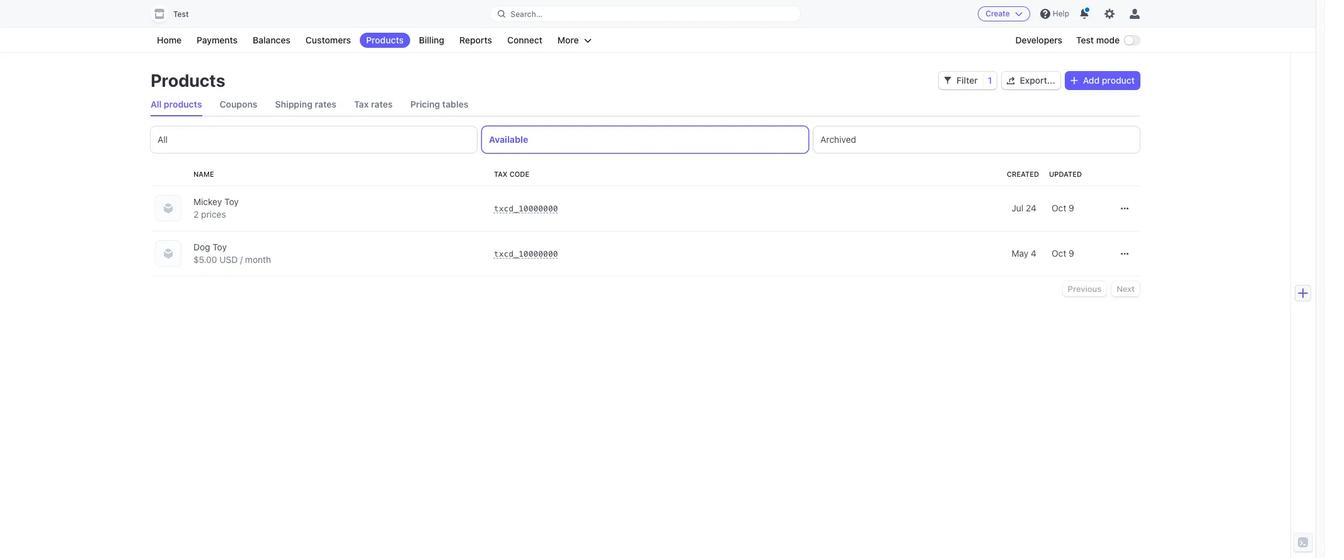 Task type: describe. For each thing, give the bounding box(es) containing it.
tax rates
[[354, 99, 393, 110]]

oct for may 4
[[1052, 248, 1066, 259]]

payments
[[197, 35, 238, 45]]

/
[[240, 255, 243, 265]]

help
[[1053, 9, 1069, 18]]

month
[[245, 255, 271, 265]]

coupons
[[220, 99, 257, 110]]

2 horizontal spatial svg image
[[1121, 205, 1129, 213]]

rates for shipping rates
[[315, 99, 336, 110]]

prices
[[201, 209, 226, 220]]

balances link
[[246, 33, 297, 48]]

txcd_10000000 link for jul 24
[[489, 186, 843, 231]]

products link
[[360, 33, 410, 48]]

pricing tables
[[410, 99, 468, 110]]

dog
[[193, 242, 210, 253]]

pricing tables link
[[410, 93, 468, 116]]

more
[[558, 35, 579, 45]]

all for all products
[[151, 99, 162, 110]]

test for test mode
[[1076, 35, 1094, 45]]

24
[[1026, 203, 1037, 214]]

archived
[[820, 134, 856, 145]]

rates for tax rates
[[371, 99, 393, 110]]

products inside "link"
[[366, 35, 404, 45]]

9 for 4
[[1069, 248, 1074, 259]]

next
[[1117, 284, 1135, 294]]

home
[[157, 35, 182, 45]]

product
[[1102, 75, 1135, 86]]

mode
[[1096, 35, 1120, 45]]

payments link
[[190, 33, 244, 48]]

search…
[[511, 9, 543, 19]]

test mode
[[1076, 35, 1120, 45]]

oct 9 link for jul 24
[[1047, 197, 1105, 220]]

mickey toy 2 prices
[[193, 197, 239, 220]]

9 for 24
[[1069, 203, 1074, 214]]

created
[[1007, 170, 1039, 178]]

may
[[1012, 248, 1029, 259]]

oct 9 for jul 24
[[1052, 203, 1074, 214]]

shipping rates link
[[275, 93, 336, 116]]

2
[[193, 209, 199, 220]]

oct 9 for may 4
[[1052, 248, 1074, 259]]

jul 24
[[1012, 203, 1037, 214]]

jul 24 link
[[845, 197, 1042, 220]]

1
[[988, 75, 992, 86]]

reports
[[459, 35, 492, 45]]

export...
[[1020, 75, 1055, 86]]

updated
[[1049, 170, 1082, 178]]

test button
[[151, 5, 201, 23]]

archived button
[[814, 127, 1140, 153]]

all products link
[[151, 93, 202, 116]]

dog toy $5.00 usd / month
[[193, 242, 271, 265]]

developers link
[[1009, 33, 1069, 48]]

1 vertical spatial products
[[151, 70, 225, 91]]

previous button
[[1063, 282, 1107, 297]]

may 4 link
[[845, 243, 1042, 265]]

customers link
[[299, 33, 357, 48]]

add product link
[[1065, 72, 1140, 89]]

shipping
[[275, 99, 313, 110]]

all for all
[[158, 134, 168, 145]]

tax for tax code
[[494, 170, 508, 178]]

mickey
[[193, 197, 222, 207]]

developers
[[1015, 35, 1062, 45]]

billing link
[[413, 33, 451, 48]]

tab list containing all products
[[151, 93, 1140, 117]]



Task type: vqa. For each thing, say whether or not it's contained in the screenshot.
topmost svg image
yes



Task type: locate. For each thing, give the bounding box(es) containing it.
shipping rates
[[275, 99, 336, 110]]

oct 9 link for may 4
[[1047, 243, 1105, 265]]

connect
[[507, 35, 542, 45]]

customers
[[306, 35, 351, 45]]

txcd_10000000 link for may 4
[[489, 231, 843, 277]]

available button
[[482, 127, 808, 153]]

2 oct 9 from the top
[[1052, 248, 1074, 259]]

2 txcd_10000000 link from the top
[[489, 231, 843, 277]]

previous
[[1068, 284, 1102, 294]]

0 vertical spatial oct
[[1052, 203, 1066, 214]]

1 oct from the top
[[1052, 203, 1066, 214]]

1 vertical spatial test
[[1076, 35, 1094, 45]]

0 vertical spatial 9
[[1069, 203, 1074, 214]]

products
[[164, 99, 202, 110]]

0 horizontal spatial test
[[173, 9, 189, 19]]

tax inside tab list
[[354, 99, 369, 110]]

rates left pricing
[[371, 99, 393, 110]]

oct
[[1052, 203, 1066, 214], [1052, 248, 1066, 259]]

name
[[193, 170, 214, 178]]

oct right the 24
[[1052, 203, 1066, 214]]

9
[[1069, 203, 1074, 214], [1069, 248, 1074, 259]]

tax rates link
[[354, 93, 393, 116]]

1 horizontal spatial svg image
[[1070, 77, 1078, 84]]

1 horizontal spatial test
[[1076, 35, 1094, 45]]

1 vertical spatial tab list
[[151, 127, 1140, 153]]

1 oct 9 from the top
[[1052, 203, 1074, 214]]

tax left code
[[494, 170, 508, 178]]

toy up prices on the left top of the page
[[224, 197, 239, 207]]

1 oct 9 link from the top
[[1047, 197, 1105, 220]]

2 oct 9 link from the top
[[1047, 243, 1105, 265]]

all products
[[151, 99, 202, 110]]

0 horizontal spatial tax
[[354, 99, 369, 110]]

txcd_10000000 link
[[489, 186, 843, 231], [489, 231, 843, 277]]

9 down updated
[[1069, 203, 1074, 214]]

svg image
[[1007, 77, 1015, 84], [1121, 250, 1129, 258]]

test up home
[[173, 9, 189, 19]]

products
[[366, 35, 404, 45], [151, 70, 225, 91]]

txcd_10000000 button for mickey toy 2 prices
[[494, 203, 558, 213]]

tax code
[[494, 170, 529, 178]]

billing
[[419, 35, 444, 45]]

code
[[510, 170, 529, 178]]

1 horizontal spatial tax
[[494, 170, 508, 178]]

all button
[[151, 127, 477, 153]]

2 9 from the top
[[1069, 248, 1074, 259]]

notifications image
[[1079, 9, 1090, 19]]

Search… search field
[[490, 6, 800, 22]]

tax
[[354, 99, 369, 110], [494, 170, 508, 178]]

4
[[1031, 248, 1037, 259]]

txcd_10000000 button for dog toy $5.00 usd / month
[[494, 248, 558, 259]]

oct 9 link down updated
[[1047, 197, 1105, 220]]

home link
[[151, 33, 188, 48]]

svg image
[[944, 77, 952, 84], [1070, 77, 1078, 84], [1121, 205, 1129, 213]]

help button
[[1035, 4, 1074, 24]]

0 horizontal spatial products
[[151, 70, 225, 91]]

oct 9 link
[[1047, 197, 1105, 220], [1047, 243, 1105, 265]]

rates inside tax rates link
[[371, 99, 393, 110]]

oct 9 link up previous 'button'
[[1047, 243, 1105, 265]]

test left the mode
[[1076, 35, 1094, 45]]

rates right shipping on the top left of the page
[[315, 99, 336, 110]]

0 vertical spatial all
[[151, 99, 162, 110]]

1 tab list from the top
[[151, 93, 1140, 117]]

txcd_10000000 for dog toy $5.00 usd / month
[[494, 249, 558, 259]]

reports link
[[453, 33, 498, 48]]

0 vertical spatial test
[[173, 9, 189, 19]]

Search… text field
[[490, 6, 800, 22]]

9 right 4 on the top right
[[1069, 248, 1074, 259]]

toy inside dog toy $5.00 usd / month
[[213, 242, 227, 253]]

2 txcd_10000000 from the top
[[494, 249, 558, 259]]

2 rates from the left
[[371, 99, 393, 110]]

products up products
[[151, 70, 225, 91]]

1 rates from the left
[[315, 99, 336, 110]]

svg image right 1
[[1007, 77, 1015, 84]]

tables
[[442, 99, 468, 110]]

0 vertical spatial tab list
[[151, 93, 1140, 117]]

1 vertical spatial txcd_10000000
[[494, 249, 558, 259]]

txcd_10000000
[[494, 204, 558, 213], [494, 249, 558, 259]]

1 vertical spatial toy
[[213, 242, 227, 253]]

toy inside mickey toy 2 prices
[[224, 197, 239, 207]]

oct 9
[[1052, 203, 1074, 214], [1052, 248, 1074, 259]]

balances
[[253, 35, 290, 45]]

1 vertical spatial oct
[[1052, 248, 1066, 259]]

0 horizontal spatial rates
[[315, 99, 336, 110]]

oct for jul 24
[[1052, 203, 1066, 214]]

0 horizontal spatial svg image
[[1007, 77, 1015, 84]]

svg image inside "add product" link
[[1070, 77, 1078, 84]]

1 horizontal spatial rates
[[371, 99, 393, 110]]

connect link
[[501, 33, 549, 48]]

oct 9 right the 24
[[1052, 203, 1074, 214]]

products left billing
[[366, 35, 404, 45]]

test for test
[[173, 9, 189, 19]]

1 horizontal spatial svg image
[[1121, 250, 1129, 258]]

add product
[[1083, 75, 1135, 86]]

1 vertical spatial oct 9
[[1052, 248, 1074, 259]]

svg image up next button at bottom
[[1121, 250, 1129, 258]]

test inside button
[[173, 9, 189, 19]]

1 vertical spatial tax
[[494, 170, 508, 178]]

1 horizontal spatial products
[[366, 35, 404, 45]]

0 vertical spatial products
[[366, 35, 404, 45]]

0 vertical spatial txcd_10000000
[[494, 204, 558, 213]]

create button
[[978, 6, 1030, 21]]

1 vertical spatial txcd_10000000 button
[[494, 248, 558, 259]]

1 9 from the top
[[1069, 203, 1074, 214]]

oct 9 right 4 on the top right
[[1052, 248, 1074, 259]]

1 txcd_10000000 button from the top
[[494, 203, 558, 213]]

2 oct from the top
[[1052, 248, 1066, 259]]

available
[[489, 134, 528, 145]]

tax right shipping rates in the left of the page
[[354, 99, 369, 110]]

pricing
[[410, 99, 440, 110]]

1 vertical spatial 9
[[1069, 248, 1074, 259]]

tab list containing all
[[151, 127, 1140, 153]]

0 vertical spatial txcd_10000000 button
[[494, 203, 558, 213]]

tab list
[[151, 93, 1140, 117], [151, 127, 1140, 153]]

test
[[173, 9, 189, 19], [1076, 35, 1094, 45]]

0 vertical spatial toy
[[224, 197, 239, 207]]

0 vertical spatial oct 9 link
[[1047, 197, 1105, 220]]

toy for usd
[[213, 242, 227, 253]]

svg image inside export... popup button
[[1007, 77, 1015, 84]]

create
[[986, 9, 1010, 18]]

usd
[[219, 255, 238, 265]]

rates inside shipping rates link
[[315, 99, 336, 110]]

all down all products link
[[158, 134, 168, 145]]

tax for tax rates
[[354, 99, 369, 110]]

1 txcd_10000000 from the top
[[494, 204, 558, 213]]

0 vertical spatial oct 9
[[1052, 203, 1074, 214]]

toy up usd
[[213, 242, 227, 253]]

0 vertical spatial tax
[[354, 99, 369, 110]]

2 txcd_10000000 button from the top
[[494, 248, 558, 259]]

1 vertical spatial all
[[158, 134, 168, 145]]

txcd_10000000 button
[[494, 203, 558, 213], [494, 248, 558, 259]]

0 vertical spatial svg image
[[1007, 77, 1015, 84]]

all left products
[[151, 99, 162, 110]]

all
[[151, 99, 162, 110], [158, 134, 168, 145]]

$5.00
[[193, 255, 217, 265]]

more button
[[551, 33, 598, 48]]

1 txcd_10000000 link from the top
[[489, 186, 843, 231]]

may 4
[[1012, 248, 1037, 259]]

0 horizontal spatial svg image
[[944, 77, 952, 84]]

2 tab list from the top
[[151, 127, 1140, 153]]

1 vertical spatial svg image
[[1121, 250, 1129, 258]]

rates
[[315, 99, 336, 110], [371, 99, 393, 110]]

toy
[[224, 197, 239, 207], [213, 242, 227, 253]]

filter
[[957, 75, 978, 86]]

oct right 4 on the top right
[[1052, 248, 1066, 259]]

next button
[[1112, 282, 1140, 297]]

all inside button
[[158, 134, 168, 145]]

add
[[1083, 75, 1100, 86]]

coupons link
[[220, 93, 257, 116]]

txcd_10000000 for mickey toy 2 prices
[[494, 204, 558, 213]]

jul
[[1012, 203, 1024, 214]]

1 vertical spatial oct 9 link
[[1047, 243, 1105, 265]]

toy for prices
[[224, 197, 239, 207]]

export... button
[[1002, 72, 1060, 89]]



